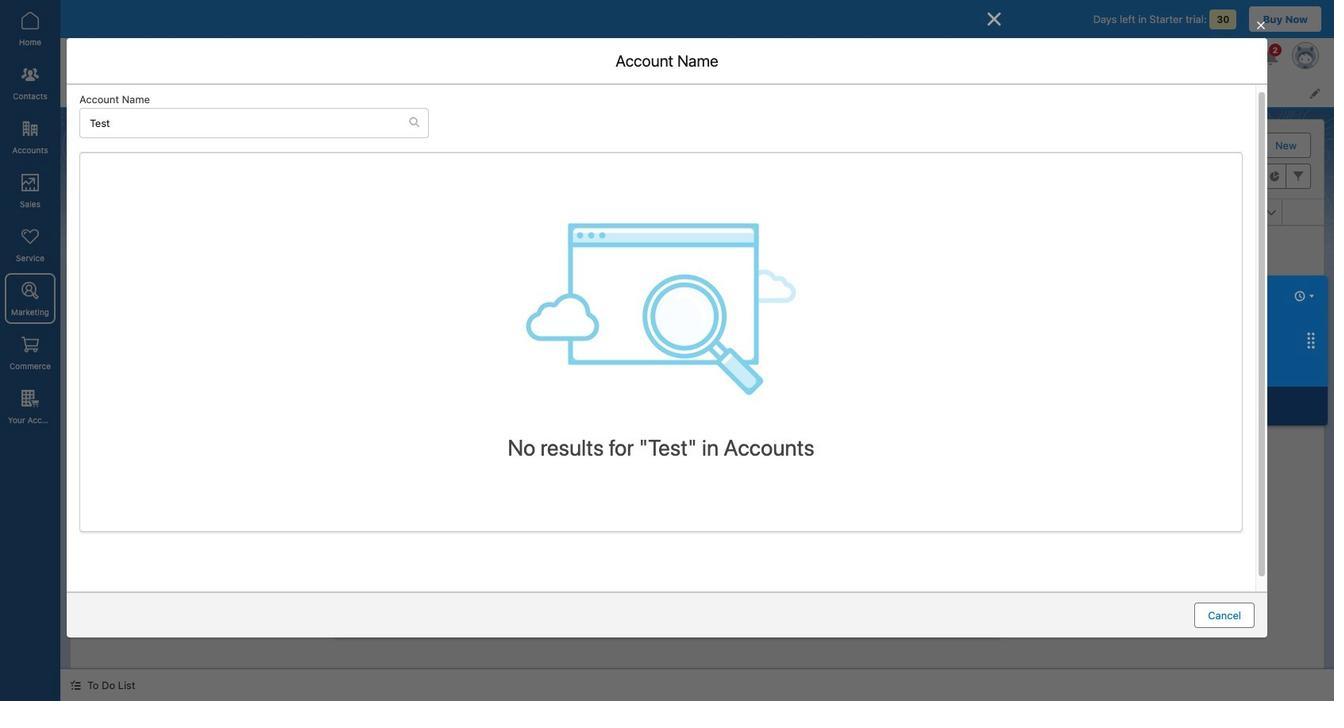 Task type: locate. For each thing, give the bounding box(es) containing it.
title element
[[523, 199, 723, 226]]

1 horizontal spatial text default image
[[409, 117, 420, 128]]

text default image
[[409, 117, 420, 128], [70, 680, 81, 691]]

None text field
[[367, 498, 955, 543]]

0 vertical spatial text default image
[[409, 117, 420, 128]]

status
[[580, 339, 815, 530]]

item number image
[[71, 199, 118, 225]]

Search All Contacts list view. search field
[[934, 164, 1125, 189]]

list item
[[162, 78, 245, 107], [245, 78, 339, 107], [339, 78, 427, 107], [427, 78, 494, 107]]

1 list item from the left
[[162, 78, 245, 107]]

status inside all contacts|contacts|list view element
[[580, 339, 815, 530]]

Search Accounts... text field
[[80, 108, 409, 137]]

0 horizontal spatial text default image
[[70, 680, 81, 691]]

list
[[162, 78, 1334, 107]]

None text field
[[367, 396, 955, 421]]

4 list item from the left
[[427, 78, 494, 107]]

phone element
[[713, 199, 903, 226]]

First Name text field
[[367, 234, 955, 259]]



Task type: describe. For each thing, give the bounding box(es) containing it.
2 list item from the left
[[245, 78, 339, 107]]

action image
[[1283, 199, 1324, 225]]

1 vertical spatial text default image
[[70, 680, 81, 691]]

action element
[[1283, 199, 1324, 226]]

item number element
[[71, 199, 118, 226]]

Last Name text field
[[367, 278, 955, 304]]

inverse image
[[985, 10, 1004, 29]]

all contacts|contacts|list view element
[[70, 119, 1325, 670]]

contact owner alias element
[[1093, 199, 1292, 226]]

3 list item from the left
[[339, 78, 427, 107]]



Task type: vqa. For each thing, say whether or not it's contained in the screenshot.
list item
yes



